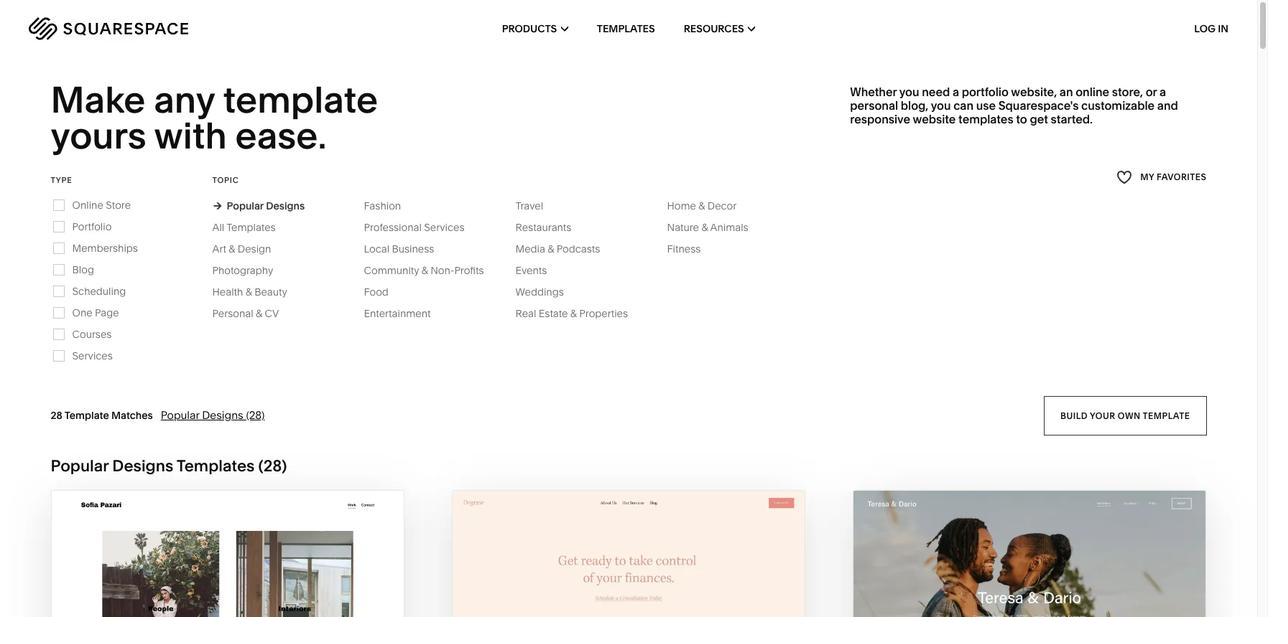 Task type: describe. For each thing, give the bounding box(es) containing it.
food
[[364, 286, 389, 299]]

1 horizontal spatial 28
[[263, 457, 282, 476]]

memberships
[[72, 242, 138, 255]]

topic
[[212, 175, 239, 185]]

profits
[[454, 264, 484, 277]]

products button
[[502, 0, 568, 57]]

squarespace logo link
[[29, 17, 269, 40]]

build your own template
[[1061, 411, 1190, 421]]

0 horizontal spatial you
[[899, 85, 919, 99]]

fashion link
[[364, 200, 415, 213]]

community
[[364, 264, 419, 277]]

online
[[1076, 85, 1110, 99]]

professional services link
[[364, 221, 479, 234]]

squarespace logo image
[[29, 17, 188, 40]]

1 horizontal spatial you
[[931, 98, 951, 113]]

make
[[51, 78, 145, 122]]

and
[[1158, 98, 1178, 113]]

an
[[1060, 85, 1073, 99]]

travel link
[[516, 200, 558, 213]]

fitness
[[667, 243, 701, 256]]

build
[[1061, 411, 1088, 421]]

popular for popular designs
[[227, 200, 264, 213]]

media & podcasts
[[516, 243, 600, 256]]

pazari element
[[51, 491, 404, 618]]

home & decor link
[[667, 200, 751, 213]]

local business link
[[364, 243, 449, 256]]

art & design
[[212, 243, 271, 256]]

decor
[[708, 200, 737, 213]]

fitness link
[[667, 243, 715, 256]]

weddings link
[[516, 286, 578, 299]]

design
[[238, 243, 271, 256]]

whether you need a portfolio website, an online store, or a personal blog, you can use squarespace's customizable and responsive website templates to get started.
[[850, 85, 1178, 127]]

type
[[51, 175, 72, 185]]

portfolio
[[962, 85, 1009, 99]]

products
[[502, 22, 557, 35]]

local business
[[364, 243, 434, 256]]

all templates
[[212, 221, 276, 234]]

degraw image
[[453, 491, 805, 618]]

personal & cv link
[[212, 307, 293, 320]]

one
[[72, 307, 92, 320]]

& for decor
[[699, 200, 705, 213]]

travel
[[516, 200, 543, 213]]

restaurants link
[[516, 221, 586, 234]]

my
[[1141, 172, 1155, 183]]

personal
[[850, 98, 898, 113]]

can
[[954, 98, 974, 113]]

photography
[[212, 264, 273, 277]]

food link
[[364, 286, 403, 299]]

business
[[392, 243, 434, 256]]

with
[[154, 114, 227, 158]]

events
[[516, 264, 547, 277]]

art & design link
[[212, 243, 286, 256]]

one page
[[72, 307, 119, 320]]

blog
[[72, 264, 94, 277]]

ease.
[[235, 114, 327, 158]]

fashion
[[364, 200, 401, 213]]

real
[[516, 307, 536, 320]]

nature
[[667, 221, 699, 234]]

0 vertical spatial templates
[[597, 22, 655, 35]]

customizable
[[1082, 98, 1155, 113]]

1 vertical spatial templates
[[227, 221, 276, 234]]

popular for popular designs templates ( 28 )
[[51, 457, 109, 476]]

blog,
[[901, 98, 929, 113]]

templates link
[[597, 0, 655, 57]]

estate
[[539, 307, 568, 320]]

health & beauty link
[[212, 286, 302, 299]]

1 vertical spatial services
[[72, 350, 113, 363]]

template
[[65, 409, 109, 422]]

popular designs link
[[212, 200, 305, 213]]

log             in
[[1195, 22, 1229, 35]]

community & non-profits
[[364, 264, 484, 277]]

restaurants
[[516, 221, 572, 234]]

started.
[[1051, 112, 1093, 127]]

courses
[[72, 328, 112, 341]]

responsive
[[850, 112, 911, 127]]

professional
[[364, 221, 422, 234]]

designs for popular designs templates ( 28 )
[[112, 457, 173, 476]]

designs for popular designs (28)
[[202, 409, 243, 422]]

events link
[[516, 264, 561, 277]]

or
[[1146, 85, 1157, 99]]



Task type: vqa. For each thing, say whether or not it's contained in the screenshot.
important
no



Task type: locate. For each thing, give the bounding box(es) containing it.
my favorites link
[[1117, 168, 1207, 187]]

health
[[212, 286, 243, 299]]

& right home
[[699, 200, 705, 213]]

popular down template at the bottom left of the page
[[51, 457, 109, 476]]

& for podcasts
[[548, 243, 554, 256]]

designs left (28)
[[202, 409, 243, 422]]

pazari image
[[51, 491, 404, 618]]

28 template matches
[[51, 409, 153, 422]]

& for cv
[[256, 307, 262, 320]]

nature & animals link
[[667, 221, 763, 234]]

designs for popular designs
[[266, 200, 305, 213]]

scheduling
[[72, 285, 126, 298]]

make any template yours with ease.
[[51, 78, 386, 158]]

& right nature
[[702, 221, 708, 234]]

0 vertical spatial services
[[424, 221, 465, 234]]

to
[[1016, 112, 1027, 127]]

1 a from the left
[[953, 85, 959, 99]]

you
[[899, 85, 919, 99], [931, 98, 951, 113]]

all
[[212, 221, 224, 234]]

website
[[913, 112, 956, 127]]

your
[[1090, 411, 1116, 421]]

media
[[516, 243, 545, 256]]

&
[[699, 200, 705, 213], [702, 221, 708, 234], [229, 243, 235, 256], [548, 243, 554, 256], [422, 264, 428, 277], [246, 286, 252, 299], [256, 307, 262, 320], [570, 307, 577, 320]]

non-
[[431, 264, 454, 277]]

need
[[922, 85, 950, 99]]

templates
[[959, 112, 1014, 127]]

28 down (28)
[[263, 457, 282, 476]]

resources button
[[684, 0, 755, 57]]

weddings
[[516, 286, 564, 299]]

popular up all templates
[[227, 200, 264, 213]]

& right the health
[[246, 286, 252, 299]]

popular designs (28) link
[[161, 409, 265, 422]]

0 vertical spatial popular
[[227, 200, 264, 213]]

use
[[976, 98, 996, 113]]

1 vertical spatial designs
[[202, 409, 243, 422]]

favorites
[[1157, 172, 1207, 183]]

& left non-
[[422, 264, 428, 277]]

real estate & properties
[[516, 307, 628, 320]]

build your own template button
[[1044, 397, 1207, 436]]

1 horizontal spatial designs
[[202, 409, 243, 422]]

real estate & properties link
[[516, 307, 643, 320]]

1 horizontal spatial a
[[1160, 85, 1166, 99]]

2 vertical spatial templates
[[177, 457, 255, 476]]

animals
[[710, 221, 749, 234]]

resources
[[684, 22, 744, 35]]

28 left template at the bottom left of the page
[[51, 409, 62, 422]]

degraw element
[[453, 491, 805, 618]]

& right estate
[[570, 307, 577, 320]]

dario image
[[854, 491, 1206, 618]]

0 vertical spatial template
[[223, 78, 378, 122]]

0 horizontal spatial a
[[953, 85, 959, 99]]

0 vertical spatial designs
[[266, 200, 305, 213]]

popular designs
[[227, 200, 305, 213]]

all templates link
[[212, 221, 290, 234]]

log
[[1195, 22, 1216, 35]]

0 horizontal spatial designs
[[112, 457, 173, 476]]

website,
[[1011, 85, 1057, 99]]

2 horizontal spatial popular
[[227, 200, 264, 213]]

(28)
[[246, 409, 265, 422]]

professional services
[[364, 221, 465, 234]]

personal & cv
[[212, 307, 279, 320]]

popular designs templates ( 28 )
[[51, 457, 287, 476]]

popular
[[227, 200, 264, 213], [161, 409, 199, 422], [51, 457, 109, 476]]

1 horizontal spatial popular
[[161, 409, 199, 422]]

designs down matches
[[112, 457, 173, 476]]

community & non-profits link
[[364, 264, 498, 277]]

local
[[364, 243, 390, 256]]

28
[[51, 409, 62, 422], [263, 457, 282, 476]]

in
[[1218, 22, 1229, 35]]

)
[[282, 457, 287, 476]]

entertainment
[[364, 307, 431, 320]]

2 horizontal spatial designs
[[266, 200, 305, 213]]

1 vertical spatial popular
[[161, 409, 199, 422]]

health & beauty
[[212, 286, 287, 299]]

popular right matches
[[161, 409, 199, 422]]

2 a from the left
[[1160, 85, 1166, 99]]

art
[[212, 243, 226, 256]]

1 horizontal spatial template
[[1143, 411, 1190, 421]]

log             in link
[[1195, 22, 1229, 35]]

you left can
[[931, 98, 951, 113]]

a right or on the top
[[1160, 85, 1166, 99]]

portfolio
[[72, 220, 112, 233]]

properties
[[579, 307, 628, 320]]

template inside make any template yours with ease.
[[223, 78, 378, 122]]

yours
[[51, 114, 146, 158]]

popular for popular designs (28)
[[161, 409, 199, 422]]

0 horizontal spatial template
[[223, 78, 378, 122]]

media & podcasts link
[[516, 243, 615, 256]]

& for design
[[229, 243, 235, 256]]

template inside button
[[1143, 411, 1190, 421]]

a right need
[[953, 85, 959, 99]]

& for non-
[[422, 264, 428, 277]]

services up business
[[424, 221, 465, 234]]

& left "cv"
[[256, 307, 262, 320]]

0 horizontal spatial popular
[[51, 457, 109, 476]]

store,
[[1112, 85, 1143, 99]]

1 vertical spatial 28
[[263, 457, 282, 476]]

0 vertical spatial 28
[[51, 409, 62, 422]]

dario element
[[854, 491, 1206, 618]]

matches
[[111, 409, 153, 422]]

1 horizontal spatial services
[[424, 221, 465, 234]]

page
[[95, 307, 119, 320]]

0 horizontal spatial 28
[[51, 409, 62, 422]]

beauty
[[255, 286, 287, 299]]

photography link
[[212, 264, 288, 277]]

designs up all templates link
[[266, 200, 305, 213]]

you left need
[[899, 85, 919, 99]]

& right art
[[229, 243, 235, 256]]

podcasts
[[557, 243, 600, 256]]

online store
[[72, 199, 131, 212]]

own
[[1118, 411, 1141, 421]]

0 horizontal spatial services
[[72, 350, 113, 363]]

& for beauty
[[246, 286, 252, 299]]

2 vertical spatial popular
[[51, 457, 109, 476]]

personal
[[212, 307, 253, 320]]

1 vertical spatial template
[[1143, 411, 1190, 421]]

& for animals
[[702, 221, 708, 234]]

home
[[667, 200, 696, 213]]

entertainment link
[[364, 307, 445, 320]]

squarespace's
[[999, 98, 1079, 113]]

home & decor
[[667, 200, 737, 213]]

2 vertical spatial designs
[[112, 457, 173, 476]]

services down courses
[[72, 350, 113, 363]]

& right media
[[548, 243, 554, 256]]



